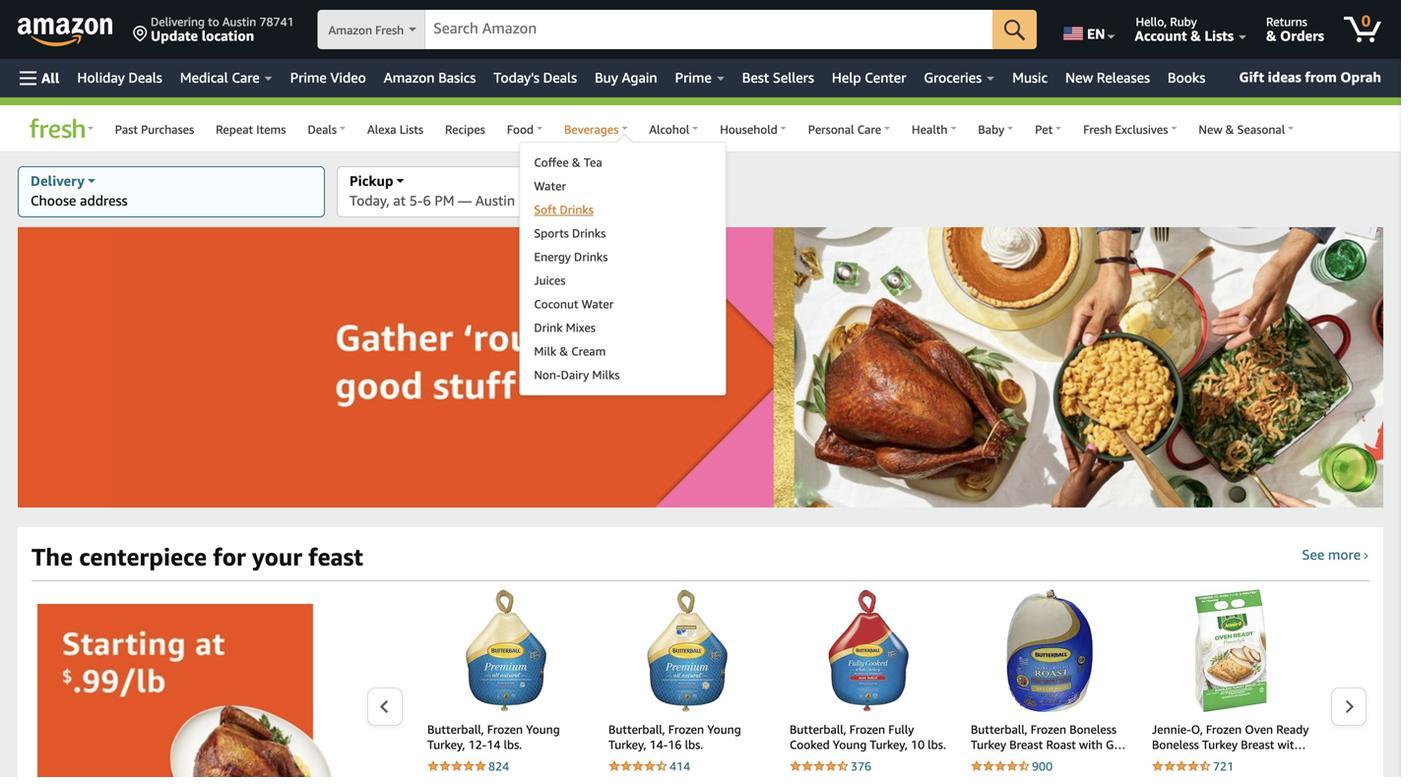 Task type: locate. For each thing, give the bounding box(es) containing it.
3 frozen from the left
[[850, 723, 885, 737]]

butterball, inside 'butterball, frozen young turkey, 12-14 lbs.'
[[427, 723, 484, 737]]

seasonal
[[1237, 123, 1285, 136]]

lbs. right '16' at the left of the page
[[685, 739, 703, 752]]

center
[[865, 69, 906, 86]]

butterball, for breast
[[971, 723, 1028, 737]]

3 turkey, from the left
[[870, 739, 908, 752]]

care right medical at left
[[232, 69, 260, 86]]

0 horizontal spatial austin
[[222, 15, 256, 29]]

0 vertical spatial new
[[1065, 69, 1093, 86]]

1 breast from the left
[[1009, 739, 1043, 752]]

butterball, inside butterball, frozen young turkey, 14-16 lbs.
[[608, 723, 665, 737]]

wit…
[[1278, 739, 1306, 752]]

0 horizontal spatial breast
[[1009, 739, 1043, 752]]

2 prime from the left
[[675, 69, 712, 86]]

amazon inside search field
[[329, 23, 372, 37]]

baby link
[[967, 113, 1024, 144]]

drinks right sports
[[572, 226, 606, 240]]

1 horizontal spatial lbs.
[[685, 739, 703, 752]]

drink mixes link
[[534, 320, 711, 336]]

1 lbs. from the left
[[504, 739, 522, 752]]

frozen inside butterball, frozen young turkey, 14-16 lbs.
[[668, 723, 704, 737]]

sellers
[[773, 69, 814, 86]]

0 vertical spatial amazon
[[329, 23, 372, 37]]

frozen inside butterball, frozen fully cooked young turkey, 10 lbs.
[[850, 723, 885, 737]]

frozen
[[487, 723, 523, 737], [668, 723, 704, 737], [850, 723, 885, 737], [1031, 723, 1066, 737], [1206, 723, 1242, 737]]

deals right the today's
[[543, 69, 577, 86]]

turkey up 721
[[1202, 739, 1238, 752]]

young inside 'butterball, frozen young turkey, 12-14 lbs.'
[[526, 723, 560, 737]]

frozen up roast
[[1031, 723, 1066, 737]]

frozen left fully
[[850, 723, 885, 737]]

today's
[[494, 69, 540, 86]]

1 horizontal spatial deals
[[308, 123, 337, 136]]

prime for prime video
[[290, 69, 327, 86]]

butterball, up 12-
[[427, 723, 484, 737]]

824 link
[[427, 758, 585, 776]]

0 vertical spatial fresh
[[375, 23, 404, 37]]

1 horizontal spatial new
[[1199, 123, 1222, 136]]

oprah
[[1340, 69, 1381, 85]]

butterball, up 14-
[[608, 723, 665, 737]]

0 horizontal spatial prime
[[290, 69, 327, 86]]

pet
[[1035, 123, 1053, 136]]

0 vertical spatial water
[[534, 179, 566, 193]]

& for account
[[1191, 28, 1201, 44]]

frozen up '16' at the left of the page
[[668, 723, 704, 737]]

turkey, left 14-
[[608, 739, 646, 752]]

coconut water link
[[534, 296, 711, 312]]

see more
[[1302, 547, 1361, 563]]

young up 414 link
[[707, 723, 741, 737]]

purchases
[[141, 123, 194, 136]]

new left seasonal
[[1199, 123, 1222, 136]]

1 horizontal spatial lists
[[1205, 28, 1234, 44]]

0 horizontal spatial new
[[1065, 69, 1093, 86]]

& left tea
[[572, 156, 581, 169]]

amazon fresh logo image
[[26, 119, 84, 143]]

fresh left exclusives
[[1083, 123, 1112, 136]]

today's deals
[[494, 69, 577, 86]]

coffee & tea link
[[534, 155, 711, 170]]

care for personal care
[[857, 123, 881, 136]]

0 horizontal spatial care
[[232, 69, 260, 86]]

boneless inside jennie-o, frozen oven ready boneless turkey breast wit…
[[1152, 739, 1199, 752]]

water up "mixes"
[[582, 297, 614, 311]]

turkey, left 12-
[[427, 739, 465, 752]]

& left seasonal
[[1226, 123, 1234, 136]]

care right personal
[[857, 123, 881, 136]]

butterball, up "cooked"
[[790, 723, 846, 737]]

2 frozen from the left
[[668, 723, 704, 737]]

0 horizontal spatial boneless
[[1070, 723, 1117, 737]]

drinks right "soft"
[[560, 203, 594, 217]]

drinks right energy
[[574, 250, 608, 264]]

&
[[1191, 28, 1201, 44], [1266, 28, 1277, 44], [1226, 123, 1234, 136], [572, 156, 581, 169], [560, 345, 568, 358]]

beverages
[[564, 123, 619, 136]]

1 horizontal spatial turkey,
[[608, 739, 646, 752]]

1 frozen from the left
[[487, 723, 523, 737]]

1 horizontal spatial care
[[857, 123, 881, 136]]

personal care
[[808, 123, 881, 136]]

amazon for amazon basics
[[384, 69, 435, 86]]

young inside butterball, frozen young turkey, 14-16 lbs.
[[707, 723, 741, 737]]

butterball, frozen young turkey, 14-16 lbs.
[[608, 723, 741, 752]]

releases
[[1097, 69, 1150, 86]]

coconut
[[534, 297, 578, 311]]

new & seasonal
[[1199, 123, 1285, 136]]

none submit inside amazon fresh search field
[[993, 10, 1037, 49]]

milk
[[534, 345, 557, 358]]

returns & orders
[[1266, 15, 1324, 44]]

lbs. for 16
[[685, 739, 703, 752]]

0 horizontal spatial turkey,
[[427, 739, 465, 752]]

medical
[[180, 69, 228, 86]]

milk & cream link
[[534, 344, 711, 359]]

amazon left 'basics'
[[384, 69, 435, 86]]

1 vertical spatial fresh
[[1083, 123, 1112, 136]]

5 frozen from the left
[[1206, 723, 1242, 737]]

2 breast from the left
[[1241, 739, 1275, 752]]

drinks
[[560, 203, 594, 217], [572, 226, 606, 240], [574, 250, 608, 264]]

new for new releases
[[1065, 69, 1093, 86]]

1 butterball, from the left
[[427, 723, 484, 737]]

1 turkey, from the left
[[427, 739, 465, 752]]

deals right items
[[308, 123, 337, 136]]

pickup
[[350, 173, 393, 189]]

0 vertical spatial austin
[[222, 15, 256, 29]]

music link
[[1004, 64, 1057, 92]]

2 butterball, from the left
[[608, 723, 665, 737]]

turkey, inside 'butterball, frozen young turkey, 12-14 lbs.'
[[427, 739, 465, 752]]

1 vertical spatial boneless
[[1152, 739, 1199, 752]]

0 horizontal spatial lbs.
[[504, 739, 522, 752]]

coffee
[[534, 156, 569, 169]]

1 prime from the left
[[290, 69, 327, 86]]

austin right to
[[222, 15, 256, 29]]

amazon for amazon fresh
[[329, 23, 372, 37]]

the
[[32, 543, 73, 572]]

personal care link
[[797, 113, 901, 144]]

0
[[1362, 11, 1371, 30]]

butterball, frozen young turkey, 12-14 lbs.
[[427, 723, 560, 752]]

navigation navigation
[[0, 0, 1401, 405]]

past purchases link
[[104, 113, 205, 144]]

0 horizontal spatial amazon
[[329, 23, 372, 37]]

groceries link
[[915, 64, 1004, 92]]

lbs.
[[504, 739, 522, 752], [685, 739, 703, 752], [928, 739, 946, 752]]

fully
[[888, 723, 914, 737]]

breast up 900
[[1009, 739, 1043, 752]]

young for butterball, frozen young turkey, 12-14 lbs.
[[526, 723, 560, 737]]

3 butterball, from the left
[[790, 723, 846, 737]]

0 horizontal spatial young
[[526, 723, 560, 737]]

care inside personal care link
[[857, 123, 881, 136]]

frozen right o,
[[1206, 723, 1242, 737]]

lbs. right 14
[[504, 739, 522, 752]]

list
[[404, 590, 1401, 778]]

prime down amazon fresh search field
[[675, 69, 712, 86]]

2 turkey, from the left
[[608, 739, 646, 752]]

amazon
[[329, 23, 372, 37], [384, 69, 435, 86]]

breast down oven
[[1241, 739, 1275, 752]]

lists right alexa
[[399, 123, 423, 136]]

1 horizontal spatial young
[[707, 723, 741, 737]]

water down the "coffee"
[[534, 179, 566, 193]]

holiday deals link
[[68, 64, 171, 92]]

2 horizontal spatial lbs.
[[928, 739, 946, 752]]

0 vertical spatial care
[[232, 69, 260, 86]]

holiday deals
[[77, 69, 162, 86]]

None submit
[[993, 10, 1037, 49]]

frozen inside 'butterball, frozen young turkey, 12-14 lbs.'
[[487, 723, 523, 737]]

1 vertical spatial austin
[[475, 192, 515, 209]]

amazon up video
[[329, 23, 372, 37]]

2 lbs. from the left
[[685, 739, 703, 752]]

deals for today's deals
[[543, 69, 577, 86]]

0 horizontal spatial lists
[[399, 123, 423, 136]]

78741
[[259, 15, 294, 29]]

fresh inside "link"
[[1083, 123, 1112, 136]]

& inside returns & orders
[[1266, 28, 1277, 44]]

butterball, inside butterball, frozen fully cooked young turkey, 10 lbs.
[[790, 723, 846, 737]]

cooked
[[790, 739, 830, 752]]

past purchases
[[115, 123, 194, 136]]

water link
[[534, 178, 711, 194]]

alexa lists link
[[356, 113, 434, 144]]

—
[[458, 192, 472, 209]]

2 horizontal spatial young
[[833, 739, 867, 752]]

austin
[[222, 15, 256, 29], [475, 192, 515, 209]]

0 horizontal spatial fresh
[[375, 23, 404, 37]]

alexa lists
[[367, 123, 423, 136]]

frozen for turkey,
[[850, 723, 885, 737]]

household
[[720, 123, 778, 136]]

1 vertical spatial new
[[1199, 123, 1222, 136]]

all
[[41, 70, 59, 86]]

turkey up 900 link
[[971, 739, 1006, 752]]

new for new & seasonal
[[1199, 123, 1222, 136]]

frozen for 14
[[487, 723, 523, 737]]

2 horizontal spatial deals
[[543, 69, 577, 86]]

fresh up amazon basics
[[375, 23, 404, 37]]

1 vertical spatial amazon
[[384, 69, 435, 86]]

amazon image
[[18, 18, 113, 47]]

1 horizontal spatial fresh
[[1083, 123, 1112, 136]]

butterball, inside butterball, frozen boneless turkey breast roast with g…
[[971, 723, 1028, 737]]

address
[[80, 192, 128, 209]]

boneless up with
[[1070, 723, 1117, 737]]

household link
[[709, 113, 797, 144]]

young up the 376
[[833, 739, 867, 752]]

fresh exclusives
[[1083, 123, 1168, 136]]

3 lbs. from the left
[[928, 739, 946, 752]]

delivering
[[151, 15, 205, 29]]

lbs. inside butterball, frozen young turkey, 14-16 lbs.
[[685, 739, 703, 752]]

turkey, inside butterball, frozen young turkey, 14-16 lbs.
[[608, 739, 646, 752]]

young inside butterball, frozen fully cooked young turkey, 10 lbs.
[[833, 739, 867, 752]]

2 horizontal spatial turkey,
[[870, 739, 908, 752]]

1 vertical spatial lists
[[399, 123, 423, 136]]

& for coffee
[[572, 156, 581, 169]]

1 vertical spatial care
[[857, 123, 881, 136]]

butterball, frozen boneless turkey breast roast with g…
[[971, 723, 1126, 752]]

4 frozen from the left
[[1031, 723, 1066, 737]]

repeat
[[216, 123, 253, 136]]

2 turkey from the left
[[1202, 739, 1238, 752]]

1 horizontal spatial prime
[[675, 69, 712, 86]]

lbs. right 10
[[928, 739, 946, 752]]

young up 824 link
[[526, 723, 560, 737]]

best sellers
[[742, 69, 814, 86]]

6
[[423, 192, 431, 209]]

prime
[[290, 69, 327, 86], [675, 69, 712, 86]]

new left the releases
[[1065, 69, 1093, 86]]

1 vertical spatial drinks
[[572, 226, 606, 240]]

1 horizontal spatial turkey
[[1202, 739, 1238, 752]]

lbs. inside butterball, frozen fully cooked young turkey, 10 lbs.
[[928, 739, 946, 752]]

list containing butterball, frozen young turkey, 12-14 lbs.
[[404, 590, 1401, 778]]

again
[[622, 69, 657, 86]]

4 butterball, from the left
[[971, 723, 1028, 737]]

1 vertical spatial water
[[582, 297, 614, 311]]

butterball, frozen fully cooked young turkey, 10 lbs.
[[790, 723, 946, 752]]

austin right — on the left top
[[475, 192, 515, 209]]

0 vertical spatial boneless
[[1070, 723, 1117, 737]]

care inside medical care link
[[232, 69, 260, 86]]

frozen inside butterball, frozen boneless turkey breast roast with g…
[[1031, 723, 1066, 737]]

1 horizontal spatial breast
[[1241, 739, 1275, 752]]

sports
[[534, 226, 569, 240]]

young for butterball, frozen young turkey, 14-16 lbs.
[[707, 723, 741, 737]]

lbs. inside 'butterball, frozen young turkey, 12-14 lbs.'
[[504, 739, 522, 752]]

& left orders
[[1266, 28, 1277, 44]]

dairy
[[561, 368, 589, 382]]

1 horizontal spatial austin
[[475, 192, 515, 209]]

& right account
[[1191, 28, 1201, 44]]

376
[[851, 760, 871, 774]]

1 horizontal spatial boneless
[[1152, 739, 1199, 752]]

butterball, for 14-
[[608, 723, 665, 737]]

0 horizontal spatial deals
[[128, 69, 162, 86]]

1 horizontal spatial amazon
[[384, 69, 435, 86]]

deals right holiday
[[128, 69, 162, 86]]

0 horizontal spatial turkey
[[971, 739, 1006, 752]]

boneless down jennie-
[[1152, 739, 1199, 752]]

roast
[[1046, 739, 1076, 752]]

turkey, down fully
[[870, 739, 908, 752]]

breast inside jennie-o, frozen oven ready boneless turkey breast wit…
[[1241, 739, 1275, 752]]

butterball, up 900 link
[[971, 723, 1028, 737]]

1 horizontal spatial water
[[582, 297, 614, 311]]

jennie-
[[1152, 723, 1191, 737]]

water
[[534, 179, 566, 193], [582, 297, 614, 311]]

coffee & tea water soft drinks sports drinks energy drinks juices coconut water drink mixes milk & cream non-dairy milks
[[534, 156, 620, 382]]

1 turkey from the left
[[971, 739, 1006, 752]]

account
[[1135, 28, 1187, 44]]

frozen up 14
[[487, 723, 523, 737]]

lists right the ruby
[[1205, 28, 1234, 44]]

with
[[1079, 739, 1103, 752]]

prime left video
[[290, 69, 327, 86]]

turkey, for butterball, frozen young turkey, 12-14 lbs.
[[427, 739, 465, 752]]



Task type: describe. For each thing, give the bounding box(es) containing it.
boneless inside butterball, frozen boneless turkey breast roast with g…
[[1070, 723, 1117, 737]]

jennie-o, frozen oven ready boneless turkey breast with gravy packet, 2.75 lb image
[[1195, 590, 1267, 713]]

help
[[832, 69, 861, 86]]

12-
[[468, 739, 487, 752]]

today,
[[350, 192, 390, 209]]

energy drinks link
[[534, 249, 711, 265]]

pet link
[[1024, 113, 1072, 144]]

for
[[213, 543, 246, 572]]

turkey inside jennie-o, frozen oven ready boneless turkey breast wit…
[[1202, 739, 1238, 752]]

see
[[1302, 547, 1325, 563]]

butterball, frozen young turkey, 12-14 lbs. link
[[427, 723, 585, 756]]

turkey, for butterball, frozen young turkey, 14-16 lbs.
[[608, 739, 646, 752]]

best sellers link
[[733, 64, 823, 92]]

soft
[[534, 203, 557, 217]]

hello,
[[1136, 15, 1167, 29]]

16
[[668, 739, 682, 752]]

10
[[911, 739, 925, 752]]

14-
[[649, 739, 668, 752]]

frozen for 16
[[668, 723, 704, 737]]

juices link
[[534, 273, 711, 288]]

health link
[[901, 113, 967, 144]]

desktop image
[[396, 179, 404, 187]]

holiday
[[77, 69, 125, 86]]

items
[[256, 123, 286, 136]]

previous image
[[379, 700, 390, 715]]

deals link
[[297, 113, 356, 144]]

new releases link
[[1057, 64, 1159, 92]]

butterball, frozen boneless turkey breast roast with gravy packet, 3lbs. image
[[1006, 590, 1093, 713]]

care for medical care
[[232, 69, 260, 86]]

lbs. for 14
[[504, 739, 522, 752]]

music
[[1012, 69, 1048, 86]]

prime video link
[[281, 64, 375, 92]]

from
[[1305, 69, 1337, 85]]

frozen for roast
[[1031, 723, 1066, 737]]

centerpiece
[[79, 543, 207, 572]]

deals for holiday deals
[[128, 69, 162, 86]]

milks
[[592, 368, 620, 382]]

5-
[[409, 192, 423, 209]]

amazon basics
[[384, 69, 476, 86]]

juices
[[534, 274, 566, 288]]

new releases
[[1065, 69, 1150, 86]]

& for returns
[[1266, 28, 1277, 44]]

breast inside butterball, frozen boneless turkey breast roast with g…
[[1009, 739, 1043, 752]]

frozen inside jennie-o, frozen oven ready boneless turkey breast wit…
[[1206, 723, 1242, 737]]

2 vertical spatial drinks
[[574, 250, 608, 264]]

721
[[1213, 760, 1234, 774]]

gather 'round the good stuff image
[[18, 227, 1383, 508]]

beverages link
[[553, 113, 638, 144]]

hello, ruby
[[1136, 15, 1197, 29]]

fresh inside search field
[[375, 23, 404, 37]]

non-
[[534, 368, 561, 382]]

food
[[507, 123, 534, 136]]

o,
[[1191, 723, 1203, 737]]

next image
[[1344, 700, 1355, 715]]

food link
[[496, 113, 553, 144]]

gift ideas from oprah
[[1239, 69, 1381, 85]]

baby
[[978, 123, 1005, 136]]

900 link
[[971, 758, 1128, 776]]

alexa
[[367, 123, 396, 136]]

mixes
[[566, 321, 596, 335]]

butterball, frozen young turkey, 14-16 lbs. image
[[647, 590, 728, 713]]

all button
[[11, 59, 68, 97]]

butterball, frozen boneless turkey breast roast with g… link
[[971, 723, 1128, 756]]

butterball, frozen young turkey, 14-16 lbs. link
[[608, 723, 766, 756]]

video
[[330, 69, 366, 86]]

& for new
[[1226, 123, 1234, 136]]

butterball, for 12-
[[427, 723, 484, 737]]

g…
[[1106, 739, 1126, 752]]

choose
[[31, 192, 76, 209]]

buy
[[595, 69, 618, 86]]

location
[[202, 28, 254, 44]]

today, at 5-6 pm — austin
[[350, 192, 515, 209]]

feast
[[308, 543, 363, 572]]

desktop image
[[87, 179, 95, 187]]

butterball, frozen fully cooked young turkey, 10 lbs. image
[[827, 590, 909, 713]]

turkey inside butterball, frozen boneless turkey breast roast with g…
[[971, 739, 1006, 752]]

414 link
[[608, 758, 766, 776]]

Search Amazon text field
[[426, 11, 993, 48]]

choose address
[[31, 192, 128, 209]]

today's deals link
[[485, 64, 586, 92]]

alcohol
[[649, 123, 689, 136]]

0 horizontal spatial water
[[534, 179, 566, 193]]

energy
[[534, 250, 571, 264]]

butterball, frozen young turkey, 12-14 lbs. image
[[465, 590, 547, 713]]

Amazon Fresh search field
[[318, 10, 1037, 51]]

see more link
[[1302, 545, 1370, 565]]

0 vertical spatial drinks
[[560, 203, 594, 217]]

& right the milk
[[560, 345, 568, 358]]

prime video
[[290, 69, 366, 86]]

prime for prime
[[675, 69, 712, 86]]

amazon fresh
[[329, 23, 404, 37]]

sports drinks link
[[534, 225, 711, 241]]

more
[[1328, 547, 1361, 563]]

austin inside delivering to austin 78741 update location
[[222, 15, 256, 29]]

best
[[742, 69, 769, 86]]

0 vertical spatial lists
[[1205, 28, 1234, 44]]

recipes
[[445, 123, 485, 136]]

376 link
[[790, 758, 947, 776]]

medical care link
[[171, 64, 281, 92]]

jennie-o, frozen oven ready boneless turkey breast wit…
[[1152, 723, 1309, 752]]

delivering to austin 78741 update location
[[151, 15, 294, 44]]

repeat items
[[216, 123, 286, 136]]

basics
[[438, 69, 476, 86]]

pm
[[435, 192, 454, 209]]

900
[[1032, 760, 1053, 774]]

returns
[[1266, 15, 1307, 29]]

medical care
[[180, 69, 260, 86]]

drink
[[534, 321, 563, 335]]

fresh exclusives link
[[1072, 113, 1188, 144]]

books link
[[1159, 64, 1214, 92]]

0 link
[[1335, 5, 1390, 54]]

turkey, inside butterball, frozen fully cooked young turkey, 10 lbs.
[[870, 739, 908, 752]]

butterball, for young
[[790, 723, 846, 737]]

soft drinks link
[[534, 202, 711, 218]]



Task type: vqa. For each thing, say whether or not it's contained in the screenshot.
Amazon editors' top 100 image
no



